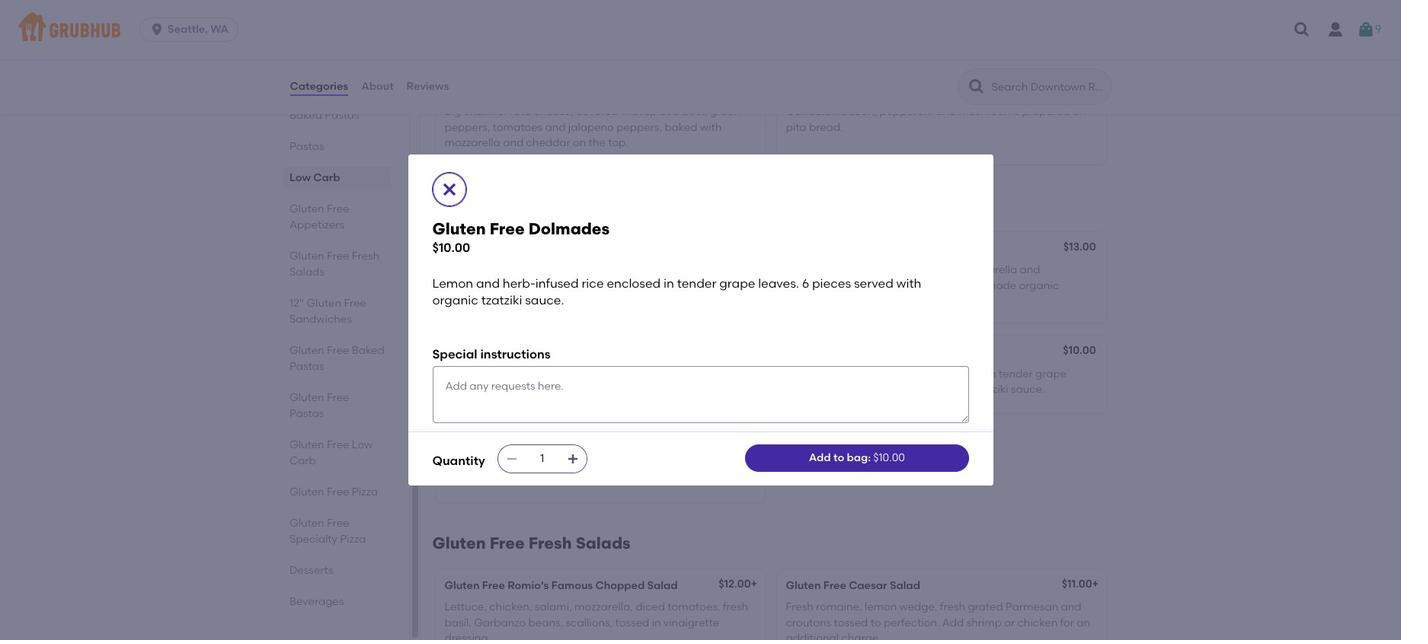 Task type: locate. For each thing, give the bounding box(es) containing it.
chopped
[[596, 580, 645, 593]]

1 svg image from the left
[[506, 453, 518, 466]]

0 horizontal spatial organic
[[445, 264, 487, 277]]

to
[[834, 452, 845, 465], [871, 617, 882, 630]]

fresh right tomatoes,
[[723, 602, 748, 615]]

1 horizontal spatial lemon
[[786, 368, 822, 381]]

1 organic from the left
[[445, 264, 487, 277]]

0 horizontal spatial the
[[502, 368, 519, 381]]

bread for 12' gluten free garlic bread
[[558, 243, 590, 255]]

1 horizontal spatial side
[[920, 280, 941, 293]]

1 horizontal spatial the
[[589, 136, 606, 149]]

0 horizontal spatial fresh
[[723, 602, 748, 615]]

1 12' from the top
[[445, 243, 458, 255]]

tomatoes,
[[668, 602, 721, 615]]

1 horizontal spatial add
[[943, 617, 964, 630]]

leaves.
[[759, 276, 799, 291], [786, 383, 822, 396]]

baked down categories
[[289, 109, 322, 122]]

served up bag:
[[869, 383, 904, 396]]

$12.00 + for bbq or hot wings served with ranch or blue cheese dressing.
[[719, 435, 758, 448]]

salads up 12"
[[289, 266, 324, 279]]

parmesan down garlic
[[786, 280, 839, 293]]

organic inside organic french bread seasoned with garlic, butter and spices with a side of organic marinara sauce.
[[445, 264, 487, 277]]

12'
[[445, 243, 458, 255], [445, 346, 458, 359]]

0 horizontal spatial tender
[[677, 276, 717, 291]]

1 horizontal spatial marinara
[[786, 295, 834, 308]]

2 horizontal spatial of
[[944, 280, 954, 293]]

of inside organic garlic bread topped with mozzarella and parmesan cheeses with a side of homemade organic marinara sauce.
[[944, 280, 954, 293]]

gluten free fresh salads up 'romio's'
[[433, 534, 631, 553]]

marinara down seasoned
[[592, 280, 641, 293]]

1 vertical spatial grape
[[1036, 368, 1067, 381]]

free up 'romio's'
[[490, 534, 525, 553]]

bread down garlic
[[528, 264, 559, 277]]

cheeses
[[842, 280, 884, 293]]

0 vertical spatial carb
[[313, 171, 340, 184]]

seattle,
[[168, 23, 208, 36]]

Special instructions text field
[[433, 367, 969, 424]]

svg image
[[1293, 21, 1312, 39], [1357, 21, 1376, 39], [149, 22, 165, 37], [440, 181, 458, 199]]

12' up spices
[[445, 243, 458, 255]]

or inside fresh romaine, lemon wedge, fresh grated parmesan and croutons tossed to perfection. add shrimp or chicken for an additional charge.
[[1005, 617, 1015, 630]]

marinara down garlic
[[786, 295, 834, 308]]

with inside fresh from the oven and served with our homemade organic tzatziki sauce.
[[609, 368, 630, 381]]

diced
[[636, 602, 665, 615]]

2 organic from the left
[[786, 264, 829, 277]]

free inside gluten free pastas
[[327, 392, 349, 405]]

free up 12' gluten free garlic bread
[[490, 220, 525, 239]]

free up gluten free dolmades $10.00
[[490, 197, 525, 216]]

vinaigrette
[[664, 617, 720, 630]]

bread up fresh from the oven and served with our homemade organic tzatziki sauce.
[[555, 346, 587, 359]]

1 vertical spatial lemon
[[786, 368, 822, 381]]

0 horizontal spatial side
[[514, 280, 535, 293]]

special instructions
[[433, 347, 551, 362]]

a for spices
[[504, 280, 511, 293]]

0 horizontal spatial mozzarella
[[445, 136, 501, 149]]

peppers, up top.
[[617, 121, 662, 134]]

fresh inside fresh from the oven and served with our homemade organic tzatziki sauce.
[[445, 368, 472, 381]]

fresh up croutons
[[786, 602, 814, 615]]

0 horizontal spatial rice
[[582, 276, 604, 291]]

1 vertical spatial 6
[[824, 383, 831, 396]]

free down low carb
[[327, 203, 349, 216]]

svg image
[[506, 453, 518, 466], [567, 453, 579, 466]]

0 vertical spatial the
[[589, 136, 606, 149]]

svg image down wing
[[567, 453, 579, 466]]

0 vertical spatial parmesan
[[786, 280, 839, 293]]

1 horizontal spatial salad
[[890, 580, 921, 593]]

organic garlic bread topped with mozzarella and parmesan cheeses with a side of homemade organic marinara sauce.
[[786, 264, 1059, 308]]

2 horizontal spatial $10.00
[[1064, 345, 1096, 358]]

salad up diced
[[648, 580, 678, 593]]

0 horizontal spatial appetizers
[[289, 219, 344, 232]]

$12.00 + down special instructions "text box"
[[719, 435, 758, 448]]

marinara inside organic garlic bread topped with mozzarella and parmesan cheeses with a side of homemade organic marinara sauce.
[[786, 295, 834, 308]]

1 vertical spatial mozzarella
[[962, 264, 1018, 277]]

1 horizontal spatial peppers,
[[617, 121, 662, 134]]

mozzarella,
[[575, 602, 633, 615]]

carb down baked pastas
[[313, 171, 340, 184]]

fresh inside fresh romaine, lemon wedge, fresh grated parmesan and croutons tossed to perfection. add shrimp or chicken for an additional charge.
[[786, 602, 814, 615]]

0 vertical spatial on
[[1073, 105, 1087, 118]]

1 vertical spatial $12.00
[[719, 579, 751, 591]]

0 horizontal spatial parmesan
[[786, 280, 839, 293]]

chicken
[[1018, 617, 1058, 630]]

6 up add to bag: $10.00
[[824, 383, 831, 396]]

carb
[[313, 171, 340, 184], [289, 455, 316, 468]]

free up sandwiches
[[344, 297, 366, 310]]

1 horizontal spatial rice
[[916, 368, 935, 381]]

1 horizontal spatial organic
[[786, 264, 829, 277]]

free up french on the top of page
[[498, 243, 521, 255]]

2 vertical spatial in
[[652, 617, 661, 630]]

free up 12" gluten free sandwiches
[[327, 250, 349, 263]]

with
[[621, 105, 643, 118], [700, 121, 722, 134], [614, 264, 636, 277], [938, 264, 959, 277], [897, 276, 922, 291], [480, 280, 501, 293], [886, 280, 908, 293], [609, 368, 630, 381], [906, 383, 928, 396], [572, 458, 594, 471]]

homemade inside organic garlic bread topped with mozzarella and parmesan cheeses with a side of homemade organic marinara sauce.
[[956, 280, 1017, 293]]

gluten inside gluten free fresh salads
[[289, 250, 324, 263]]

$12.00 + for lettuce, chicken, salami, mozzarella, diced tomatoes, fresh basil, garbanzo beans, scallions, tossed in vinaigrette dressing.
[[719, 579, 758, 591]]

6 left garlic
[[802, 276, 810, 291]]

on
[[1073, 105, 1087, 118], [573, 136, 586, 149]]

$11.00
[[1062, 579, 1093, 591]]

a for cheeses
[[910, 280, 918, 293]]

0 vertical spatial $12.00
[[719, 435, 751, 448]]

2 12' from the top
[[445, 346, 458, 359]]

1 horizontal spatial salads
[[576, 534, 631, 553]]

1 side from the left
[[514, 280, 535, 293]]

free down gluten free pastas
[[327, 439, 349, 452]]

1 tossed from the left
[[616, 617, 650, 630]]

and inside organic garlic bread topped with mozzarella and parmesan cheeses with a side of homemade organic marinara sauce.
[[1020, 264, 1041, 277]]

2 a from the left
[[910, 280, 918, 293]]

of inside big chunk of feta cheese, covered with spiced beef, green peppers, tomatoes and jalapeno peppers, baked with mozzarella and cheddar on the top.
[[498, 105, 508, 118]]

pastas up gluten free low carb
[[289, 408, 324, 421]]

1 vertical spatial carb
[[289, 455, 316, 468]]

0 vertical spatial lemon
[[433, 276, 473, 291]]

1 vertical spatial dressing.
[[445, 633, 491, 641]]

peppers, down chunk
[[445, 121, 490, 134]]

1 horizontal spatial parmesan
[[1006, 602, 1059, 615]]

0 vertical spatial $10.00
[[433, 241, 470, 255]]

appetizers
[[529, 197, 616, 216], [289, 219, 344, 232]]

fresh left grated
[[940, 602, 966, 615]]

add
[[809, 452, 831, 465], [943, 617, 964, 630]]

baked
[[665, 121, 698, 134]]

a
[[504, 280, 511, 293], [910, 280, 918, 293]]

gluten free appetizers down low carb
[[289, 203, 349, 232]]

12' left the 'instructions'
[[445, 346, 458, 359]]

and
[[936, 105, 956, 118], [545, 121, 566, 134], [503, 136, 524, 149], [708, 264, 728, 277], [1020, 264, 1041, 277], [476, 276, 500, 291], [549, 368, 569, 381], [824, 368, 845, 381], [1061, 602, 1082, 615]]

1 vertical spatial the
[[502, 368, 519, 381]]

and inside fresh romaine, lemon wedge, fresh grated parmesan and croutons tossed to perfection. add shrimp or chicken for an additional charge.
[[1061, 602, 1082, 615]]

salad up the wedge,
[[890, 580, 921, 593]]

low carb
[[289, 171, 340, 184]]

1 vertical spatial tender
[[999, 368, 1033, 381]]

0 horizontal spatial a
[[504, 280, 511, 293]]

fresh up 12" gluten free sandwiches
[[352, 250, 379, 263]]

0 vertical spatial add
[[809, 452, 831, 465]]

bread inside organic french bread seasoned with garlic, butter and spices with a side of organic marinara sauce.
[[528, 264, 559, 277]]

garlic
[[831, 264, 860, 277]]

croutons
[[786, 617, 832, 630]]

organic up spices
[[445, 264, 487, 277]]

or left blue
[[629, 458, 640, 471]]

the down jalapeno
[[589, 136, 606, 149]]

2 $12.00 from the top
[[719, 579, 751, 591]]

1 horizontal spatial infused
[[876, 368, 913, 381]]

dressing. down basil,
[[445, 633, 491, 641]]

on down jalapeno
[[573, 136, 586, 149]]

2 fresh from the left
[[940, 602, 966, 615]]

oven
[[521, 368, 546, 381]]

or right shrimp
[[1005, 617, 1015, 630]]

1 vertical spatial $12.00 +
[[719, 579, 758, 591]]

1 vertical spatial in
[[987, 368, 997, 381]]

the
[[589, 136, 606, 149], [502, 368, 519, 381]]

0 vertical spatial gluten free fresh salads
[[289, 250, 379, 279]]

bbq
[[445, 458, 467, 471]]

+ for lettuce, chicken, salami, mozzarella, diced tomatoes, fresh basil, garbanzo beans, scallions, tossed in vinaigrette dressing.
[[751, 579, 758, 591]]

$12.00 up tomatoes,
[[719, 579, 751, 591]]

served down 'buffalo'
[[535, 458, 569, 471]]

gluten free fresh salads
[[289, 250, 379, 279], [433, 534, 631, 553]]

tomatoes
[[493, 121, 543, 134]]

1 a from the left
[[504, 280, 511, 293]]

$12.00 for lettuce, chicken, salami, mozzarella, diced tomatoes, fresh basil, garbanzo beans, scallions, tossed in vinaigrette dressing.
[[719, 579, 751, 591]]

a inside organic garlic bread topped with mozzarella and parmesan cheeses with a side of homemade organic marinara sauce.
[[910, 280, 918, 293]]

bread inside organic garlic bread topped with mozzarella and parmesan cheeses with a side of homemade organic marinara sauce.
[[863, 264, 894, 277]]

appetizers up dolmades at the top
[[529, 197, 616, 216]]

free down sandwiches
[[327, 345, 349, 357]]

of inside organic french bread seasoned with garlic, butter and spices with a side of organic marinara sauce.
[[537, 280, 547, 293]]

bread up cheeses
[[863, 264, 894, 277]]

herb-
[[503, 276, 536, 291], [847, 368, 876, 381]]

0 horizontal spatial homemade
[[653, 368, 713, 381]]

pastas up gluten free pastas
[[289, 361, 324, 373]]

the down the 'instructions'
[[502, 368, 519, 381]]

1 horizontal spatial tender
[[999, 368, 1033, 381]]

0 horizontal spatial to
[[834, 452, 845, 465]]

0 vertical spatial lemon and herb-infused rice enclosed in tender grape leaves. 6 pieces served with organic tzatziki sauce.
[[433, 276, 925, 308]]

0 horizontal spatial lemon
[[433, 276, 473, 291]]

1 $12.00 + from the top
[[719, 435, 758, 448]]

1 horizontal spatial herb-
[[847, 368, 876, 381]]

tossed inside fresh romaine, lemon wedge, fresh grated parmesan and croutons tossed to perfection. add shrimp or chicken for an additional charge.
[[834, 617, 868, 630]]

+
[[751, 435, 758, 448], [751, 579, 758, 591], [1093, 579, 1099, 591]]

free down the gluten free baked pastas
[[327, 392, 349, 405]]

gluten free pizza
[[289, 486, 378, 499]]

add left bag:
[[809, 452, 831, 465]]

wa
[[211, 23, 229, 36]]

gluten free pastas
[[289, 392, 349, 421]]

1 horizontal spatial enclosed
[[938, 368, 985, 381]]

side down french on the top of page
[[514, 280, 535, 293]]

appetizers down low carb
[[289, 219, 344, 232]]

to inside fresh romaine, lemon wedge, fresh grated parmesan and croutons tossed to perfection. add shrimp or chicken for an additional charge.
[[871, 617, 882, 630]]

mozzarella down chunk
[[445, 136, 501, 149]]

organic inside organic french bread seasoned with garlic, butter and spices with a side of organic marinara sauce.
[[550, 280, 590, 293]]

served
[[854, 276, 894, 291], [572, 368, 606, 381], [869, 383, 904, 396], [535, 458, 569, 471]]

1 vertical spatial enclosed
[[938, 368, 985, 381]]

0 vertical spatial rice
[[582, 276, 604, 291]]

0 horizontal spatial of
[[498, 105, 508, 118]]

$10.00
[[433, 241, 470, 255], [1064, 345, 1096, 358], [874, 452, 905, 465]]

dressing.
[[445, 473, 491, 486], [445, 633, 491, 641]]

fresh down the special
[[445, 368, 472, 381]]

fresh up gluten free romio's famous chopped salad
[[529, 534, 572, 553]]

1 horizontal spatial to
[[871, 617, 882, 630]]

parmesan up chicken
[[1006, 602, 1059, 615]]

0 horizontal spatial svg image
[[506, 453, 518, 466]]

$10.00 inside gluten free dolmades $10.00
[[433, 241, 470, 255]]

organic left garlic
[[786, 264, 829, 277]]

gluten free appetizers up gluten free dolmades $10.00
[[433, 197, 616, 216]]

organic inside organic garlic bread topped with mozzarella and parmesan cheeses with a side of homemade organic marinara sauce.
[[786, 264, 829, 277]]

an
[[1077, 617, 1091, 630]]

side down topped
[[920, 280, 941, 293]]

prepared
[[1022, 105, 1071, 118]]

garbanzo
[[474, 617, 526, 630]]

tossed up charge.
[[834, 617, 868, 630]]

specialty
[[289, 534, 337, 546]]

0 horizontal spatial salad
[[648, 580, 678, 593]]

side
[[514, 280, 535, 293], [920, 280, 941, 293]]

baked down 12" gluten free sandwiches
[[352, 345, 384, 357]]

0 horizontal spatial grape
[[720, 276, 756, 291]]

6
[[802, 276, 810, 291], [824, 383, 831, 396]]

a inside organic french bread seasoned with garlic, butter and spices with a side of organic marinara sauce.
[[504, 280, 511, 293]]

grated
[[968, 602, 1004, 615]]

0 vertical spatial herb-
[[503, 276, 536, 291]]

2 vertical spatial $10.00
[[874, 452, 905, 465]]

0 horizontal spatial on
[[573, 136, 586, 149]]

rice
[[582, 276, 604, 291], [916, 368, 935, 381]]

grape
[[720, 276, 756, 291], [1036, 368, 1067, 381]]

in inside lettuce, chicken, salami, mozzarella, diced tomatoes, fresh basil, garbanzo beans, scallions, tossed in vinaigrette dressing.
[[652, 617, 661, 630]]

0 horizontal spatial 6
[[802, 276, 810, 291]]

organic for organic french bread seasoned with garlic, butter and spices with a side of organic marinara sauce.
[[445, 264, 487, 277]]

free
[[490, 197, 525, 216], [327, 203, 349, 216], [490, 220, 525, 239], [498, 243, 521, 255], [327, 250, 349, 263], [344, 297, 366, 310], [327, 345, 349, 357], [498, 346, 521, 359], [327, 392, 349, 405], [482, 436, 505, 449], [327, 439, 349, 452], [327, 486, 349, 499], [327, 518, 349, 530], [490, 534, 525, 553], [482, 580, 505, 593], [824, 580, 847, 593]]

2 tossed from the left
[[834, 617, 868, 630]]

side inside organic garlic bread topped with mozzarella and parmesan cheeses with a side of homemade organic marinara sauce.
[[920, 280, 941, 293]]

tossed down diced
[[616, 617, 650, 630]]

garlic,
[[638, 264, 671, 277]]

dressing. down bbq
[[445, 473, 491, 486]]

add left shrimp
[[943, 617, 964, 630]]

a down topped
[[910, 280, 918, 293]]

12' for 12' gluten free garlic bread
[[445, 243, 458, 255]]

1 horizontal spatial $10.00
[[874, 452, 905, 465]]

0 vertical spatial 12'
[[445, 243, 458, 255]]

perfection.
[[884, 617, 940, 630]]

low up gluten free pizza
[[352, 439, 372, 452]]

tzatziki
[[481, 294, 522, 308], [487, 383, 523, 396], [973, 383, 1009, 396]]

side inside organic french bread seasoned with garlic, butter and spices with a side of organic marinara sauce.
[[514, 280, 535, 293]]

free up specialty at the left bottom
[[327, 518, 349, 530]]

1 horizontal spatial homemade
[[956, 280, 1017, 293]]

0 vertical spatial dressing.
[[445, 473, 491, 486]]

gluten free fresh salads up 12" gluten free sandwiches
[[289, 250, 379, 279]]

to down lemon
[[871, 617, 882, 630]]

pizza right specialty at the left bottom
[[340, 534, 366, 546]]

free left pesto
[[498, 346, 521, 359]]

salad
[[648, 580, 678, 593], [890, 580, 921, 593]]

1 horizontal spatial a
[[910, 280, 918, 293]]

1 $12.00 from the top
[[719, 435, 751, 448]]

sauce. inside organic french bread seasoned with garlic, butter and spices with a side of organic marinara sauce.
[[643, 280, 677, 293]]

organic inside organic garlic bread topped with mozzarella and parmesan cheeses with a side of homemade organic marinara sauce.
[[1019, 280, 1059, 293]]

0 horizontal spatial bread
[[528, 264, 559, 277]]

the inside fresh from the oven and served with our homemade organic tzatziki sauce.
[[502, 368, 519, 381]]

0 vertical spatial $12.00 +
[[719, 435, 758, 448]]

1 vertical spatial parmesan
[[1006, 602, 1059, 615]]

0 vertical spatial bread
[[558, 243, 590, 255]]

free inside gluten free specialty pizza
[[327, 518, 349, 530]]

1 bread from the left
[[528, 264, 559, 277]]

0 horizontal spatial marinara
[[592, 280, 641, 293]]

to left bag:
[[834, 452, 845, 465]]

pizza down gluten free low carb
[[352, 486, 378, 499]]

1 vertical spatial gluten free fresh salads
[[433, 534, 631, 553]]

$12.00 + up tomatoes,
[[719, 579, 758, 591]]

mozzarella right topped
[[962, 264, 1018, 277]]

on down $11.95 at the right top of the page
[[1073, 105, 1087, 118]]

organic
[[550, 280, 590, 293], [1019, 280, 1059, 293], [433, 294, 478, 308], [445, 383, 485, 396], [931, 383, 971, 396]]

caesar
[[849, 580, 888, 593]]

2 side from the left
[[920, 280, 941, 293]]

mexican
[[445, 84, 489, 97]]

cheese,
[[534, 105, 574, 118]]

1 horizontal spatial mozzarella
[[962, 264, 1018, 277]]

gluten free caesar salad
[[786, 580, 921, 593]]

low down baked pastas
[[289, 171, 311, 184]]

carb up gluten free pizza
[[289, 455, 316, 468]]

1 horizontal spatial of
[[537, 280, 547, 293]]

served inside bbq or hot wings served with ranch or blue cheese dressing.
[[535, 458, 569, 471]]

1 vertical spatial pieces
[[833, 383, 867, 396]]

0 horizontal spatial herb-
[[503, 276, 536, 291]]

gluten free appetizers
[[433, 197, 616, 216], [289, 203, 349, 232]]

0 vertical spatial salads
[[289, 266, 324, 279]]

0 vertical spatial enclosed
[[607, 276, 661, 291]]

special
[[433, 347, 478, 362]]

1 fresh from the left
[[723, 602, 748, 615]]

0 horizontal spatial peppers,
[[445, 121, 490, 134]]

1 vertical spatial add
[[943, 617, 964, 630]]

svg image down red in the bottom of the page
[[506, 453, 518, 466]]

0 vertical spatial mozzarella
[[445, 136, 501, 149]]

1 dressing. from the top
[[445, 473, 491, 486]]

salads
[[289, 266, 324, 279], [576, 534, 631, 553]]

1 vertical spatial bread
[[555, 346, 587, 359]]

bread
[[528, 264, 559, 277], [863, 264, 894, 277]]

0 horizontal spatial in
[[652, 617, 661, 630]]

or left hot
[[470, 458, 481, 471]]

seattle, wa button
[[140, 18, 245, 42]]

1 horizontal spatial fresh
[[940, 602, 966, 615]]

free inside 12" gluten free sandwiches
[[344, 297, 366, 310]]

bread down dolmades at the top
[[558, 243, 590, 255]]

mushrooms
[[959, 105, 1020, 118]]

+ for bbq or hot wings served with ranch or blue cheese dressing.
[[751, 435, 758, 448]]

served left our
[[572, 368, 606, 381]]

bread for french
[[528, 264, 559, 277]]

salads up chopped
[[576, 534, 631, 553]]

1 salad from the left
[[648, 580, 678, 593]]

a down french on the top of page
[[504, 280, 511, 293]]

lettuce,
[[445, 602, 487, 615]]

or
[[470, 458, 481, 471], [629, 458, 640, 471], [1005, 617, 1015, 630]]

2 $12.00 + from the top
[[719, 579, 758, 591]]

0 horizontal spatial $10.00
[[433, 241, 470, 255]]

1 vertical spatial baked
[[352, 345, 384, 357]]

canadian
[[786, 105, 838, 118]]

butter
[[673, 264, 705, 277]]

$12.00 down special instructions "text box"
[[719, 435, 751, 448]]

enclosed
[[607, 276, 661, 291], [938, 368, 985, 381]]

and inside "canadian bacon, pepperoni and mushrooms prepared on pita bread."
[[936, 105, 956, 118]]

in
[[664, 276, 674, 291], [987, 368, 997, 381], [652, 617, 661, 630]]

gluten free red buffalo wing
[[445, 436, 598, 449]]

marinara inside organic french bread seasoned with garlic, butter and spices with a side of organic marinara sauce.
[[592, 280, 641, 293]]

2 dressing. from the top
[[445, 633, 491, 641]]

2 bread from the left
[[863, 264, 894, 277]]



Task type: vqa. For each thing, say whether or not it's contained in the screenshot.
19 BUTTON
no



Task type: describe. For each thing, give the bounding box(es) containing it.
cheese
[[667, 458, 704, 471]]

fresh romaine, lemon wedge, fresh grated parmesan and croutons tossed to perfection. add shrimp or chicken for an additional charge.
[[786, 602, 1091, 641]]

organic for organic garlic bread topped with mozzarella and parmesan cheeses with a side of homemade organic marinara sauce.
[[786, 264, 829, 277]]

search icon image
[[968, 78, 986, 96]]

12' for 12' gluten free pesto bread
[[445, 346, 458, 359]]

0 horizontal spatial low
[[289, 171, 311, 184]]

with inside bbq or hot wings served with ranch or blue cheese dressing.
[[572, 458, 594, 471]]

bread for 12' gluten free pesto bread
[[555, 346, 587, 359]]

12"
[[289, 297, 304, 310]]

chunk
[[464, 105, 495, 118]]

0 vertical spatial pieces
[[812, 276, 851, 291]]

about button
[[361, 59, 394, 114]]

our
[[633, 368, 650, 381]]

desserts
[[289, 565, 333, 578]]

0 horizontal spatial gluten free appetizers
[[289, 203, 349, 232]]

free inside gluten free low carb
[[327, 439, 349, 452]]

on inside big chunk of feta cheese, covered with spiced beef, green peppers, tomatoes and jalapeno peppers, baked with mozzarella and cheddar on the top.
[[573, 136, 586, 149]]

free down gluten free low carb
[[327, 486, 349, 499]]

salads inside gluten free fresh salads
[[289, 266, 324, 279]]

$11.95
[[1067, 82, 1096, 95]]

12' gluten free garlic bread
[[445, 243, 590, 255]]

wings
[[503, 458, 532, 471]]

Input item quantity number field
[[526, 446, 559, 473]]

and inside organic french bread seasoned with garlic, butter and spices with a side of organic marinara sauce.
[[708, 264, 728, 277]]

of for organic french bread seasoned with garlic, butter and spices with a side of organic marinara sauce.
[[537, 280, 547, 293]]

main navigation navigation
[[0, 0, 1402, 59]]

hot
[[483, 458, 500, 471]]

served inside fresh from the oven and served with our homemade organic tzatziki sauce.
[[572, 368, 606, 381]]

svg image inside seattle, wa button
[[149, 22, 165, 37]]

big
[[445, 105, 461, 118]]

add to bag: $10.00
[[809, 452, 905, 465]]

tzatziki inside fresh from the oven and served with our homemade organic tzatziki sauce.
[[487, 383, 523, 396]]

basil,
[[445, 617, 472, 630]]

gluten free dolmades $10.00
[[433, 220, 610, 255]]

$10.00 for gluten free dolmades
[[433, 241, 470, 255]]

bread for garlic
[[863, 264, 894, 277]]

free up romaine,
[[824, 580, 847, 593]]

$11.00 +
[[1062, 579, 1099, 591]]

buffalo
[[531, 436, 568, 449]]

carb inside gluten free low carb
[[289, 455, 316, 468]]

gluten inside 12" gluten free sandwiches
[[306, 297, 341, 310]]

dressing. inside bbq or hot wings served with ranch or blue cheese dressing.
[[445, 473, 491, 486]]

organic french bread seasoned with garlic, butter and spices with a side of organic marinara sauce.
[[445, 264, 728, 293]]

svg image inside 9 button
[[1357, 21, 1376, 39]]

lettuce, chicken, salami, mozzarella, diced tomatoes, fresh basil, garbanzo beans, scallions, tossed in vinaigrette dressing.
[[445, 602, 748, 641]]

dish
[[492, 84, 514, 97]]

red
[[508, 436, 528, 449]]

9
[[1376, 23, 1382, 36]]

fresh inside fresh romaine, lemon wedge, fresh grated parmesan and croutons tossed to perfection. add shrimp or chicken for an additional charge.
[[940, 602, 966, 615]]

1 peppers, from the left
[[445, 121, 490, 134]]

pepperoni
[[880, 105, 933, 118]]

1 vertical spatial lemon and herb-infused rice enclosed in tender grape leaves. 6 pieces served with organic tzatziki sauce.
[[786, 368, 1067, 396]]

served left topped
[[854, 276, 894, 291]]

seasoned
[[562, 264, 612, 277]]

free up chicken,
[[482, 580, 505, 593]]

gluten inside the gluten free baked pastas
[[289, 345, 324, 357]]

fresh inside gluten free fresh salads
[[352, 250, 379, 263]]

gluten free low carb
[[289, 439, 372, 468]]

seattle, wa
[[168, 23, 229, 36]]

about
[[361, 80, 394, 93]]

pizza inside gluten free specialty pizza
[[340, 534, 366, 546]]

$12.00 for bbq or hot wings served with ranch or blue cheese dressing.
[[719, 435, 751, 448]]

romaine,
[[816, 602, 862, 615]]

cheddar
[[526, 136, 571, 149]]

0 vertical spatial tender
[[677, 276, 717, 291]]

dressing. inside lettuce, chicken, salami, mozzarella, diced tomatoes, fresh basil, garbanzo beans, scallions, tossed in vinaigrette dressing.
[[445, 633, 491, 641]]

on inside "canadian bacon, pepperoni and mushrooms prepared on pita bread."
[[1073, 105, 1087, 118]]

0 vertical spatial pizza
[[352, 486, 378, 499]]

spiced
[[645, 105, 680, 118]]

0 horizontal spatial or
[[470, 458, 481, 471]]

2 peppers, from the left
[[617, 121, 662, 134]]

chicken,
[[489, 602, 532, 615]]

of for organic garlic bread topped with mozzarella and parmesan cheeses with a side of homemade organic marinara sauce.
[[944, 280, 954, 293]]

2 horizontal spatial in
[[987, 368, 997, 381]]

gluten inside gluten free low carb
[[289, 439, 324, 452]]

romio's
[[508, 580, 549, 593]]

green
[[710, 105, 740, 118]]

topped
[[897, 264, 935, 277]]

shrimp
[[967, 617, 1002, 630]]

feta
[[511, 105, 531, 118]]

1 horizontal spatial gluten free appetizers
[[433, 197, 616, 216]]

top.
[[608, 136, 629, 149]]

sauce. inside fresh from the oven and served with our homemade organic tzatziki sauce.
[[525, 383, 559, 396]]

wedge,
[[900, 602, 938, 615]]

famous
[[552, 580, 593, 593]]

gluten free baked pastas
[[289, 345, 384, 373]]

0 horizontal spatial add
[[809, 452, 831, 465]]

fresh from the oven and served with our homemade organic tzatziki sauce.
[[445, 368, 713, 396]]

pesto
[[523, 346, 553, 359]]

low inside gluten free low carb
[[352, 439, 372, 452]]

bread.
[[809, 121, 843, 134]]

salami,
[[535, 602, 572, 615]]

baked pastas
[[289, 109, 359, 122]]

free inside the gluten free baked pastas
[[327, 345, 349, 357]]

instructions
[[481, 347, 551, 362]]

bacon,
[[841, 105, 877, 118]]

baked inside the gluten free baked pastas
[[352, 345, 384, 357]]

reviews
[[407, 80, 449, 93]]

0 vertical spatial in
[[664, 276, 674, 291]]

1 horizontal spatial gluten free fresh salads
[[433, 534, 631, 553]]

sauce. inside organic garlic bread topped with mozzarella and parmesan cheeses with a side of homemade organic marinara sauce.
[[837, 295, 871, 308]]

1 horizontal spatial or
[[629, 458, 640, 471]]

12" gluten free sandwiches
[[289, 297, 366, 326]]

beef,
[[682, 105, 708, 118]]

+ for fresh romaine, lemon wedge, fresh grated parmesan and croutons tossed to perfection. add shrimp or chicken for an additional charge.
[[1093, 579, 1099, 591]]

fresh inside lettuce, chicken, salami, mozzarella, diced tomatoes, fresh basil, garbanzo beans, scallions, tossed in vinaigrette dressing.
[[723, 602, 748, 615]]

0 vertical spatial 6
[[802, 276, 810, 291]]

categories
[[290, 80, 348, 93]]

$10.00 for add to bag:
[[874, 452, 905, 465]]

beverages
[[289, 596, 344, 609]]

gluten inside gluten free specialty pizza
[[289, 518, 324, 530]]

from
[[475, 368, 499, 381]]

parmesan inside organic garlic bread topped with mozzarella and parmesan cheeses with a side of homemade organic marinara sauce.
[[786, 280, 839, 293]]

1 vertical spatial rice
[[916, 368, 935, 381]]

add inside fresh romaine, lemon wedge, fresh grated parmesan and croutons tossed to perfection. add shrimp or chicken for an additional charge.
[[943, 617, 964, 630]]

gluten inside gluten free pastas
[[289, 392, 324, 405]]

9 button
[[1357, 16, 1382, 43]]

pastas inside gluten free pastas
[[289, 408, 324, 421]]

organic inside fresh from the oven and served with our homemade organic tzatziki sauce.
[[445, 383, 485, 396]]

wing
[[571, 436, 598, 449]]

french
[[490, 264, 525, 277]]

for
[[1061, 617, 1075, 630]]

side for organic
[[514, 280, 535, 293]]

quantity
[[433, 455, 485, 469]]

additional
[[786, 633, 839, 641]]

jalapeno
[[568, 121, 614, 134]]

ranch
[[596, 458, 626, 471]]

blue
[[642, 458, 665, 471]]

0 horizontal spatial infused
[[536, 276, 579, 291]]

2 svg image from the left
[[567, 453, 579, 466]]

free up hot
[[482, 436, 505, 449]]

pita
[[786, 121, 807, 134]]

sandwiches
[[289, 313, 352, 326]]

1 vertical spatial leaves.
[[786, 383, 822, 396]]

the inside big chunk of feta cheese, covered with spiced beef, green peppers, tomatoes and jalapeno peppers, baked with mozzarella and cheddar on the top.
[[589, 136, 606, 149]]

1 vertical spatial herb-
[[847, 368, 876, 381]]

0 vertical spatial grape
[[720, 276, 756, 291]]

free inside gluten free dolmades $10.00
[[490, 220, 525, 239]]

Search Downtown Romio's Pizza and Pasta search field
[[990, 80, 1107, 95]]

0 vertical spatial baked
[[289, 109, 322, 122]]

pastas up low carb
[[289, 140, 324, 153]]

lemon
[[865, 602, 897, 615]]

1 vertical spatial salads
[[576, 534, 631, 553]]

beans,
[[529, 617, 563, 630]]

gluten inside gluten free dolmades $10.00
[[433, 220, 486, 239]]

side for homemade
[[920, 280, 941, 293]]

mozzarella inside organic garlic bread topped with mozzarella and parmesan cheeses with a side of homemade organic marinara sauce.
[[962, 264, 1018, 277]]

tossed inside lettuce, chicken, salami, mozzarella, diced tomatoes, fresh basil, garbanzo beans, scallions, tossed in vinaigrette dressing.
[[616, 617, 650, 630]]

0 vertical spatial leaves.
[[759, 276, 799, 291]]

1 vertical spatial appetizers
[[289, 219, 344, 232]]

homemade inside fresh from the oven and served with our homemade organic tzatziki sauce.
[[653, 368, 713, 381]]

bag:
[[847, 452, 871, 465]]

pastas inside the gluten free baked pastas
[[289, 361, 324, 373]]

charge.
[[842, 633, 882, 641]]

1 vertical spatial $10.00
[[1064, 345, 1096, 358]]

bbq or hot wings served with ranch or blue cheese dressing.
[[445, 458, 704, 486]]

2 salad from the left
[[890, 580, 921, 593]]

scallions,
[[566, 617, 613, 630]]

and inside fresh from the oven and served with our homemade organic tzatziki sauce.
[[549, 368, 569, 381]]

pastas down categories
[[324, 109, 359, 122]]

canadian bacon, pepperoni and mushrooms prepared on pita bread.
[[786, 105, 1087, 134]]

1 vertical spatial infused
[[876, 368, 913, 381]]

12' gluten free pesto bread
[[445, 346, 587, 359]]

gluten free specialty pizza
[[289, 518, 366, 546]]

1 horizontal spatial 6
[[824, 383, 831, 396]]

garlic
[[523, 243, 555, 255]]

1 horizontal spatial appetizers
[[529, 197, 616, 216]]

parmesan inside fresh romaine, lemon wedge, fresh grated parmesan and croutons tossed to perfection. add shrimp or chicken for an additional charge.
[[1006, 602, 1059, 615]]

mozzarella inside big chunk of feta cheese, covered with spiced beef, green peppers, tomatoes and jalapeno peppers, baked with mozzarella and cheddar on the top.
[[445, 136, 501, 149]]

categories button
[[289, 59, 349, 114]]

reviews button
[[406, 59, 450, 114]]



